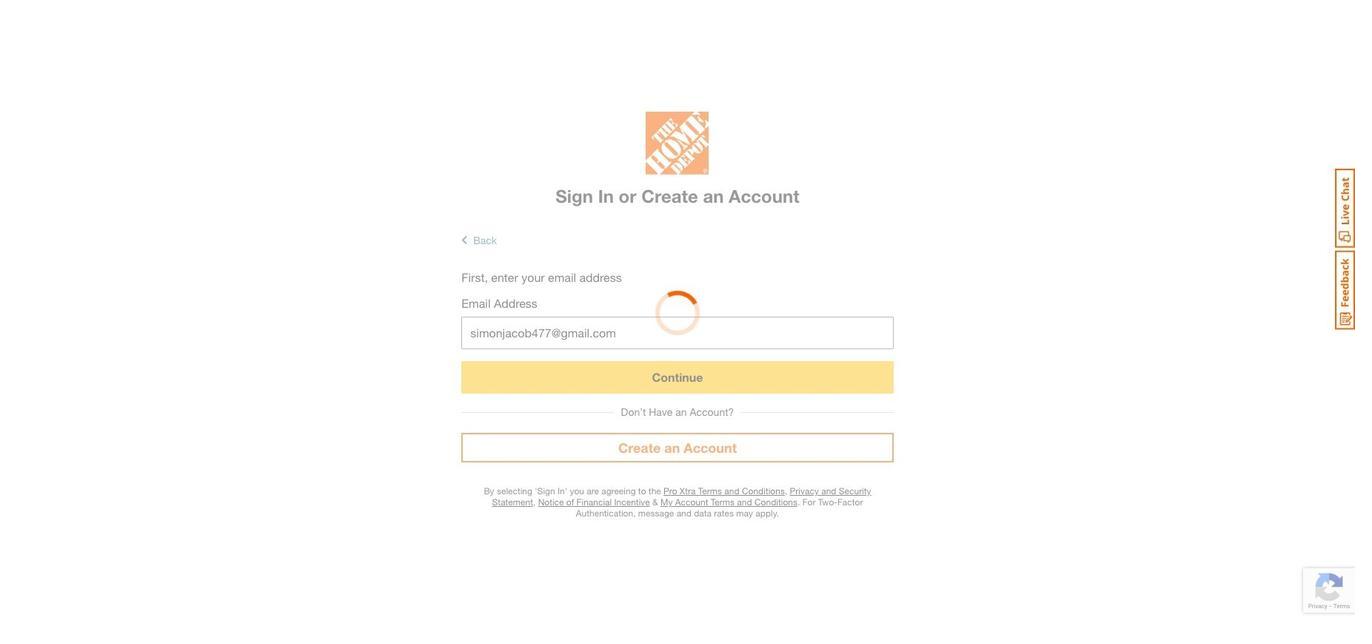 Task type: locate. For each thing, give the bounding box(es) containing it.
thd logo image
[[646, 112, 709, 178]]

feedback link image
[[1336, 250, 1356, 330]]

None email field
[[462, 317, 894, 350]]



Task type: vqa. For each thing, say whether or not it's contained in the screenshot.
the Questions & Answers button
no



Task type: describe. For each thing, give the bounding box(es) containing it.
back arrow image
[[462, 234, 468, 247]]

live chat image
[[1336, 169, 1356, 248]]



